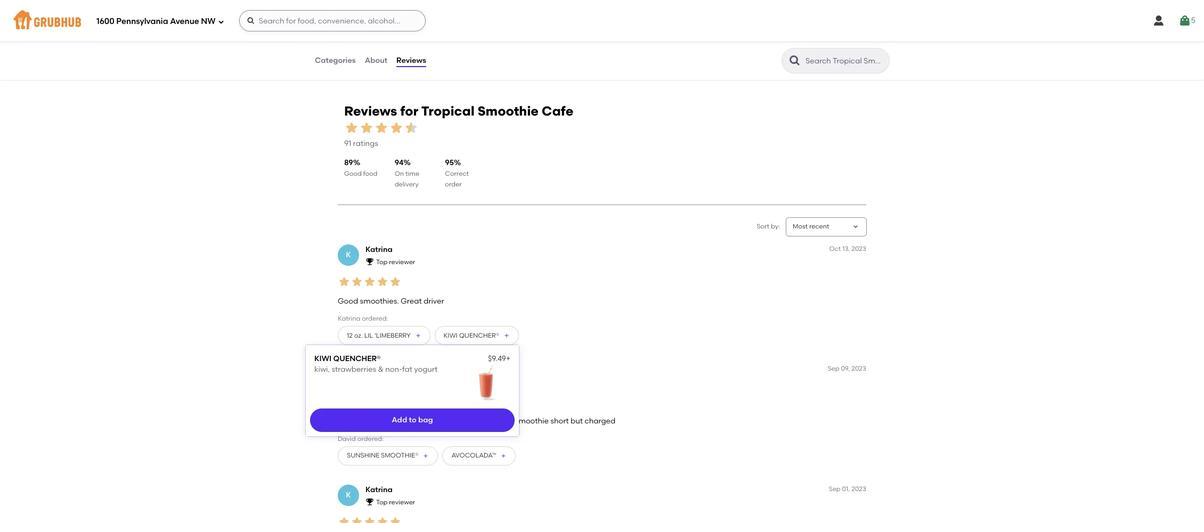 Task type: locate. For each thing, give the bounding box(es) containing it.
ordered: for not
[[357, 435, 384, 443]]

sep
[[828, 365, 840, 373], [829, 485, 841, 493]]

plus icon image right "smoothie®"
[[423, 453, 429, 459]]

plus icon image up +
[[504, 333, 510, 339]]

reviews for reviews for tropical smoothie cafe
[[344, 104, 397, 119]]

95
[[445, 158, 454, 167]]

20–35 for $0.99
[[330, 36, 349, 44]]

quencher® up strawberries
[[333, 354, 381, 363]]

svg image inside 5 button
[[1179, 14, 1192, 27]]

good up katrina ordered:
[[338, 297, 358, 306]]

0 vertical spatial kiwi quencher®
[[444, 332, 499, 339]]

quencher® inside 'tooltip'
[[333, 354, 381, 363]]

reviewer for sep
[[389, 499, 415, 507]]

20–35 inside 20–35 min $0.99 delivery
[[330, 36, 349, 44]]

20–35 up the $0.99
[[330, 36, 349, 44]]

0 horizontal spatial min
[[350, 36, 362, 44]]

oct
[[830, 245, 841, 253]]

kiwi quencher®
[[444, 332, 499, 339], [314, 354, 381, 363]]

add to bag
[[392, 416, 433, 425]]

1 vertical spatial reviewer
[[389, 499, 415, 507]]

2 20–35 from the left
[[711, 36, 729, 44]]

ordered: up 12 oz. lil 'limeberry
[[362, 315, 388, 322]]

trophy icon image
[[366, 258, 374, 266], [366, 498, 374, 506]]

sep left 01,
[[829, 485, 841, 493]]

1 k from the top
[[346, 250, 351, 259]]

0 vertical spatial reviews
[[397, 56, 426, 65]]

tooltip
[[306, 339, 519, 437]]

kiwi quencher® up strawberries
[[314, 354, 381, 363]]

reviews inside 'button'
[[397, 56, 426, 65]]

1 vertical spatial 2023
[[852, 365, 867, 373]]

kiwi quencher® inside button
[[444, 332, 499, 339]]

david right d
[[366, 365, 387, 374]]

main navigation navigation
[[0, 0, 1205, 42]]

top reviewer down "smoothie®"
[[376, 499, 415, 507]]

svg image
[[1153, 14, 1165, 27], [1179, 14, 1192, 27]]

0 vertical spatial trophy icon image
[[366, 258, 374, 266]]

0 vertical spatial k
[[346, 250, 351, 259]]

1 trophy icon image from the top
[[366, 258, 374, 266]]

k
[[346, 250, 351, 259], [346, 491, 351, 500]]

plus icon image inside 'avocolada™' 'button'
[[501, 453, 507, 459]]

delivery up about
[[347, 45, 371, 53]]

delivery for 94 on time delivery
[[395, 181, 419, 188]]

charged
[[585, 417, 616, 426]]

kiwi quencher® up $9.49
[[444, 332, 499, 339]]

david down did
[[338, 435, 356, 443]]

about button
[[364, 42, 388, 80]]

driver
[[424, 297, 444, 306]]

delivery right $2.99
[[538, 45, 562, 53]]

correct
[[394, 417, 420, 426]]

1 2023 from the top
[[852, 245, 867, 253]]

delivery down time
[[395, 181, 419, 188]]

katrina down sunshine smoothie® on the left
[[366, 485, 393, 495]]

reviewer up great
[[389, 259, 415, 266]]

0 vertical spatial sep
[[828, 365, 840, 373]]

0 vertical spatial david
[[366, 365, 387, 374]]

2 reviewer from the top
[[389, 499, 415, 507]]

add
[[392, 416, 407, 425]]

2 min from the left
[[541, 36, 552, 44]]

plus icon image inside sunshine smoothie® button
[[423, 453, 429, 459]]

30–40
[[520, 36, 539, 44]]

ratings right 249
[[469, 48, 494, 57]]

20–35 min $1.99 delivery
[[711, 36, 751, 53]]

1 horizontal spatial kiwi
[[444, 332, 458, 339]]

categories
[[315, 56, 356, 65]]

reviewer
[[389, 259, 415, 266], [389, 499, 415, 507]]

2 top from the top
[[376, 499, 388, 507]]

smoothie
[[515, 417, 549, 426]]

1 vertical spatial katrina
[[338, 315, 361, 322]]

smoothies
[[461, 417, 498, 426]]

2 vertical spatial katrina
[[366, 485, 393, 495]]

1 20–35 from the left
[[330, 36, 349, 44]]

star icon image
[[451, 36, 460, 44], [460, 36, 468, 44], [468, 36, 477, 44], [477, 36, 485, 44], [485, 36, 494, 44], [642, 36, 650, 44], [650, 36, 659, 44], [659, 36, 667, 44], [667, 36, 676, 44], [667, 36, 676, 44], [676, 36, 684, 44], [344, 120, 359, 135], [359, 120, 374, 135], [374, 120, 389, 135], [389, 120, 404, 135], [404, 120, 419, 135], [404, 120, 419, 135], [338, 276, 351, 289], [351, 276, 363, 289], [363, 276, 376, 289], [376, 276, 389, 289], [389, 276, 402, 289], [338, 396, 351, 409], [351, 396, 363, 409], [363, 396, 376, 409], [376, 396, 389, 409], [389, 396, 402, 409], [338, 516, 351, 523], [351, 516, 363, 523], [363, 516, 376, 523], [376, 516, 389, 523], [389, 516, 402, 523]]

trophy icon image down sunshine on the bottom left of the page
[[366, 498, 374, 506]]

sort by:
[[757, 223, 780, 230]]

0 vertical spatial kiwi
[[444, 332, 458, 339]]

tropical
[[421, 104, 475, 119]]

1 horizontal spatial 20–35
[[711, 36, 729, 44]]

delivery inside 20–35 min $1.99 delivery
[[727, 45, 751, 53]]

katrina
[[366, 245, 393, 254], [338, 315, 361, 322], [366, 485, 393, 495]]

delivery right $1.99
[[727, 45, 751, 53]]

$9.49
[[488, 354, 506, 363]]

1 top reviewer from the top
[[376, 259, 415, 266]]

2 trophy icon image from the top
[[366, 498, 374, 506]]

reviews right about
[[397, 56, 426, 65]]

1 horizontal spatial david
[[366, 365, 387, 374]]

ordered:
[[362, 315, 388, 322], [357, 435, 384, 443]]

0 vertical spatial 2023
[[852, 245, 867, 253]]

by:
[[771, 223, 780, 230]]

1 horizontal spatial quencher®
[[459, 332, 499, 339]]

sunshine smoothie® button
[[338, 447, 438, 466]]

0 horizontal spatial david
[[338, 435, 356, 443]]

1 horizontal spatial min
[[541, 36, 552, 44]]

20–35 for $1.99
[[711, 36, 729, 44]]

$2.99
[[520, 45, 536, 53]]

1 vertical spatial quencher®
[[333, 354, 381, 363]]

trophy icon image up 'smoothies.'
[[366, 258, 374, 266]]

94 on time delivery
[[395, 158, 420, 188]]

plus icon image for 12 oz. lil 'limeberry
[[415, 333, 421, 339]]

good inside 89 good food
[[344, 170, 362, 177]]

0 horizontal spatial svg image
[[1153, 14, 1165, 27]]

1 horizontal spatial svg image
[[1179, 14, 1192, 27]]

ratings
[[853, 36, 875, 44], [469, 48, 494, 57], [659, 48, 684, 57], [353, 139, 378, 148]]

$9.49 +
[[488, 354, 511, 363]]

1 vertical spatial ordered:
[[357, 435, 384, 443]]

top reviewer up good smoothies. great driver
[[376, 259, 415, 266]]

kiwi up kiwi,
[[314, 354, 332, 363]]

d
[[346, 371, 351, 380]]

reviews
[[397, 56, 426, 65], [344, 104, 397, 119]]

0 vertical spatial ordered:
[[362, 315, 388, 322]]

delivery inside 94 on time delivery
[[395, 181, 419, 188]]

katrina up 'smoothies.'
[[366, 245, 393, 254]]

avocolada™
[[452, 452, 496, 460]]

0 vertical spatial katrina
[[366, 245, 393, 254]]

2023 right 09,
[[852, 365, 867, 373]]

1 vertical spatial david
[[338, 435, 356, 443]]

0 horizontal spatial kiwi quencher®
[[314, 354, 381, 363]]

2 k from the top
[[346, 491, 351, 500]]

0 vertical spatial good
[[344, 170, 362, 177]]

plus icon image right avocolada™
[[501, 453, 507, 459]]

1 vertical spatial sep
[[829, 485, 841, 493]]

ordered: up sunshine on the bottom left of the page
[[357, 435, 384, 443]]

wawa link
[[330, 8, 494, 20]]

quencher®
[[459, 332, 499, 339], [333, 354, 381, 363]]

1 min from the left
[[350, 36, 362, 44]]

fat
[[402, 365, 412, 374]]

top down sunshine smoothie® on the left
[[376, 499, 388, 507]]

to
[[409, 416, 417, 425]]

ratings for 91 ratings
[[353, 139, 378, 148]]

ratings for 7 ratings
[[659, 48, 684, 57]]

0 horizontal spatial kiwi
[[314, 354, 332, 363]]

0 vertical spatial top
[[376, 259, 388, 266]]

249
[[454, 48, 467, 57]]

0 vertical spatial quencher®
[[459, 332, 499, 339]]

1 vertical spatial good
[[338, 297, 358, 306]]

sunshine smoothie®
[[347, 452, 419, 460]]

7 ratings
[[653, 48, 684, 57]]

20–35
[[330, 36, 349, 44], [711, 36, 729, 44]]

about
[[365, 56, 388, 65]]

0 horizontal spatial 20–35
[[330, 36, 349, 44]]

2023 right 13,
[[852, 245, 867, 253]]

top reviewer for sep 01, 2023
[[376, 499, 415, 507]]

reviews up 91 ratings
[[344, 104, 397, 119]]

top
[[376, 259, 388, 266], [376, 499, 388, 507]]

delivery inside 30–40 min $2.99 delivery
[[538, 45, 562, 53]]

search icon image
[[789, 54, 802, 67]]

delivery for 30–40 min $2.99 delivery
[[538, 45, 562, 53]]

plus icon image
[[415, 333, 421, 339], [504, 333, 510, 339], [423, 453, 429, 459], [501, 453, 507, 459]]

delivery for 20–35 min $1.99 delivery
[[727, 45, 751, 53]]

2 vertical spatial 2023
[[852, 485, 867, 493]]

1 vertical spatial reviews
[[344, 104, 397, 119]]

top up 'smoothies.'
[[376, 259, 388, 266]]

1 horizontal spatial kiwi quencher®
[[444, 332, 499, 339]]

2023 right 01,
[[852, 485, 867, 493]]

ratings right 7
[[659, 48, 684, 57]]

plus icon image inside 12 oz. lil 'limeberry button
[[415, 333, 421, 339]]

1 vertical spatial k
[[346, 491, 351, 500]]

3 2023 from the top
[[852, 485, 867, 493]]

0 vertical spatial reviewer
[[389, 259, 415, 266]]

delivery for 20–35 min $0.99 delivery
[[347, 45, 371, 53]]

kiwi
[[444, 332, 458, 339], [314, 354, 332, 363]]

did not receive correct number of smoothies   one smoothie short but charged
[[338, 417, 616, 426]]

delivery inside 20–35 min $0.99 delivery
[[347, 45, 371, 53]]

1 vertical spatial trophy icon image
[[366, 498, 374, 506]]

recent
[[810, 223, 830, 230]]

katrina up '12'
[[338, 315, 361, 322]]

bagels
[[345, 23, 366, 30]]

1 vertical spatial top reviewer
[[376, 499, 415, 507]]

0 vertical spatial top reviewer
[[376, 259, 415, 266]]

plus icon image for kiwi quencher®
[[504, 333, 510, 339]]

0 horizontal spatial quencher®
[[333, 354, 381, 363]]

min inside 20–35 min $0.99 delivery
[[350, 36, 362, 44]]

reviewer down "smoothie®"
[[389, 499, 415, 507]]

1 vertical spatial kiwi quencher®
[[314, 354, 381, 363]]

2 2023 from the top
[[852, 365, 867, 373]]

2 horizontal spatial min
[[731, 36, 743, 44]]

1 reviewer from the top
[[389, 259, 415, 266]]

plus icon image right 'limeberry
[[415, 333, 421, 339]]

20–35 min $0.99 delivery
[[330, 36, 371, 53]]

20–35 up $1.99
[[711, 36, 729, 44]]

david
[[366, 365, 387, 374], [338, 435, 356, 443]]

kiwi,
[[314, 365, 330, 374]]

1 vertical spatial top
[[376, 499, 388, 507]]

good
[[344, 170, 362, 177], [338, 297, 358, 306]]

1 horizontal spatial svg image
[[247, 17, 255, 25]]

min for 249 ratings
[[350, 36, 362, 44]]

good down 89
[[344, 170, 362, 177]]

svg image
[[247, 17, 255, 25], [218, 18, 224, 25]]

2 svg image from the left
[[1179, 14, 1192, 27]]

1 top from the top
[[376, 259, 388, 266]]

2023 for good smoothies. great driver
[[852, 245, 867, 253]]

sep for david
[[828, 365, 840, 373]]

quencher® up $9.49
[[459, 332, 499, 339]]

on
[[395, 170, 404, 177]]

of
[[452, 417, 459, 426]]

top for sep 01, 2023
[[376, 499, 388, 507]]

plus icon image inside kiwi quencher® button
[[504, 333, 510, 339]]

1 svg image from the left
[[1153, 14, 1165, 27]]

ratings right "91"
[[353, 139, 378, 148]]

delivery
[[347, 45, 371, 53], [538, 45, 562, 53], [727, 45, 751, 53], [395, 181, 419, 188]]

1 vertical spatial kiwi
[[314, 354, 332, 363]]

kiwi down driver
[[444, 332, 458, 339]]

min inside 30–40 min $2.99 delivery
[[541, 36, 552, 44]]

avocolada™ button
[[443, 447, 516, 466]]

3 min from the left
[[731, 36, 743, 44]]

min for 7 ratings
[[541, 36, 552, 44]]

sep left 09,
[[828, 365, 840, 373]]

2023
[[852, 245, 867, 253], [852, 365, 867, 373], [852, 485, 867, 493]]

number
[[422, 417, 450, 426]]

not enough ratings
[[815, 36, 875, 44]]

2 top reviewer from the top
[[376, 499, 415, 507]]

20–35 inside 20–35 min $1.99 delivery
[[711, 36, 729, 44]]

but
[[571, 417, 583, 426]]



Task type: describe. For each thing, give the bounding box(es) containing it.
reviews for tropical smoothie cafe
[[344, 104, 574, 119]]

13,
[[843, 245, 850, 253]]

&
[[378, 365, 384, 374]]

receive
[[366, 417, 392, 426]]

sep for katrina
[[829, 485, 841, 493]]

$1.99
[[711, 45, 725, 53]]

not
[[815, 36, 826, 44]]

09,
[[841, 365, 850, 373]]

sunshine
[[347, 452, 380, 460]]

correct
[[445, 170, 469, 177]]

time
[[406, 170, 420, 177]]

01,
[[842, 485, 850, 493]]

k for sep 01, 2023
[[346, 491, 351, 500]]

enough
[[828, 36, 851, 44]]

95 correct order
[[445, 158, 469, 188]]

5 button
[[1179, 11, 1196, 30]]

reviewer for oct
[[389, 259, 415, 266]]

categories button
[[314, 42, 356, 80]]

k for oct 13, 2023
[[346, 250, 351, 259]]

smoothies.
[[360, 297, 399, 306]]

kiwi quencher® button
[[435, 326, 519, 346]]

kiwi, strawberries & non-fat yogurt
[[314, 365, 438, 374]]

top reviewer for oct 13, 2023
[[376, 259, 415, 266]]

pennsylvania
[[116, 16, 168, 26]]

kiwi inside 'tooltip'
[[314, 354, 332, 363]]

94
[[395, 158, 404, 167]]

30–40 min $2.99 delivery
[[520, 36, 562, 53]]

add to bag button
[[310, 409, 515, 432]]

food
[[363, 170, 378, 177]]

most
[[793, 223, 808, 230]]

one
[[500, 417, 514, 426]]

top for oct 13, 2023
[[376, 259, 388, 266]]

Search Tropical Smoothie Cafe  search field
[[805, 56, 886, 66]]

89 good food
[[344, 158, 378, 177]]

249 ratings
[[454, 48, 494, 57]]

lil
[[364, 332, 373, 339]]

7
[[653, 48, 657, 57]]

david for david ordered:
[[338, 435, 356, 443]]

Sort by: field
[[793, 222, 830, 232]]

bag
[[418, 416, 433, 425]]

great
[[401, 297, 422, 306]]

tooltip containing kiwi quencher®
[[306, 339, 519, 437]]

Search for food, convenience, alcohol... search field
[[239, 10, 426, 31]]

reviews button
[[396, 42, 427, 80]]

'limeberry
[[375, 332, 411, 339]]

min inside 20–35 min $1.99 delivery
[[731, 36, 743, 44]]

trophy icon image for sep
[[366, 498, 374, 506]]

katrina for sep 01, 2023
[[366, 485, 393, 495]]

order
[[445, 181, 462, 188]]

ordered: for smoothies.
[[362, 315, 388, 322]]

ratings for 249 ratings
[[469, 48, 494, 57]]

2023 for did not receive correct number of smoothies   one smoothie short but charged
[[852, 365, 867, 373]]

oz.
[[354, 332, 363, 339]]

katrina for oct 13, 2023
[[366, 245, 393, 254]]

0 horizontal spatial svg image
[[218, 18, 224, 25]]

kiwi quencher® image
[[462, 365, 511, 401]]

smoothie
[[478, 104, 539, 119]]

91
[[344, 139, 351, 148]]

david for david
[[366, 365, 387, 374]]

short
[[551, 417, 569, 426]]

reviews for reviews
[[397, 56, 426, 65]]

strawberries
[[332, 365, 376, 374]]

sep 01, 2023
[[829, 485, 867, 493]]

sep 09, 2023
[[828, 365, 867, 373]]

sort
[[757, 223, 770, 230]]

1600
[[96, 16, 114, 26]]

cafe
[[542, 104, 574, 119]]

+
[[506, 354, 511, 363]]

non-
[[386, 365, 402, 374]]

good smoothies. great driver
[[338, 297, 444, 306]]

kiwi quencher® inside 'tooltip'
[[314, 354, 381, 363]]

did
[[338, 417, 350, 426]]

oct 13, 2023
[[830, 245, 867, 253]]

1600 pennsylvania avenue nw
[[96, 16, 216, 26]]

12
[[347, 332, 353, 339]]

nw
[[201, 16, 216, 26]]

12 oz. lil 'limeberry
[[347, 332, 411, 339]]

for
[[400, 104, 418, 119]]

most recent
[[793, 223, 830, 230]]

kiwi inside button
[[444, 332, 458, 339]]

david ordered:
[[338, 435, 384, 443]]

yogurt
[[414, 365, 438, 374]]

ratings right the enough
[[853, 36, 875, 44]]

plus icon image for sunshine smoothie®
[[423, 453, 429, 459]]

12 oz. lil 'limeberry button
[[338, 326, 430, 346]]

89
[[344, 158, 353, 167]]

5
[[1192, 16, 1196, 25]]

katrina ordered:
[[338, 315, 388, 322]]

subscription pass image
[[330, 22, 341, 31]]

trophy icon image for oct
[[366, 258, 374, 266]]

quencher® inside button
[[459, 332, 499, 339]]

plus icon image for avocolada™
[[501, 453, 507, 459]]

not
[[352, 417, 364, 426]]

$0.99
[[330, 45, 346, 53]]

wawa
[[330, 8, 357, 19]]

caret down icon image
[[852, 223, 860, 231]]

91 ratings
[[344, 139, 378, 148]]



Task type: vqa. For each thing, say whether or not it's contained in the screenshot.
bag
yes



